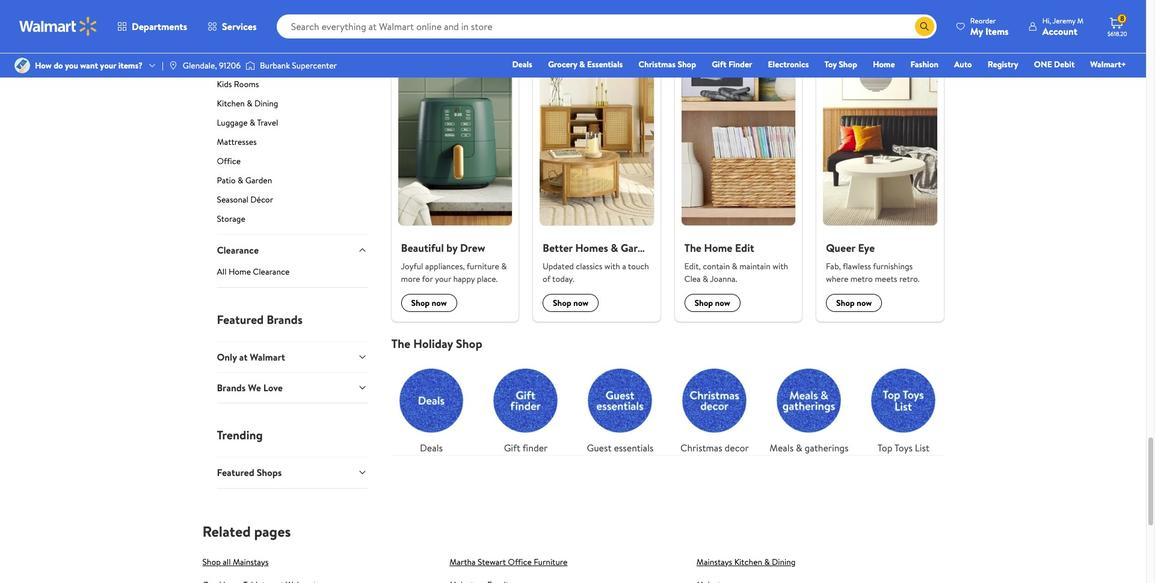 Task type: describe. For each thing, give the bounding box(es) containing it.
flawless
[[843, 260, 871, 273]]

patio
[[217, 175, 236, 187]]

pages
[[254, 521, 291, 542]]

departments button
[[107, 12, 197, 41]]

mattresses
[[217, 136, 257, 148]]

clea
[[684, 273, 701, 285]]

furnishings
[[873, 260, 913, 273]]

seasonal décor link
[[217, 194, 367, 211]]

the for the home edit edit, contain & maintain with clea & joanna.
[[684, 241, 702, 256]]

0 horizontal spatial dining
[[254, 98, 278, 110]]

all home clearance
[[217, 266, 290, 278]]

one
[[1034, 58, 1052, 70]]

featured for featured brands
[[217, 311, 264, 328]]

burbank supercenter
[[260, 60, 337, 72]]

walmart+
[[1090, 58, 1126, 70]]

toy shop
[[825, 58, 857, 70]]

christmas decor
[[681, 442, 749, 455]]

want
[[80, 60, 98, 72]]

& inside beautiful by drew joyful appliances, furniture & more for your happy place.
[[501, 260, 507, 273]]

debit
[[1054, 58, 1075, 70]]

services
[[222, 20, 257, 33]]

 image for glendale, 91206
[[168, 61, 178, 70]]

the home edit edit, contain & maintain with clea & joanna.
[[684, 241, 788, 285]]

christmas for christmas decor
[[681, 442, 722, 455]]

with inside the home edit edit, contain & maintain with clea & joanna.
[[773, 260, 788, 273]]

shop inside better homes & gardens list item
[[553, 297, 571, 309]]

with inside 'better homes & gardens updated classics with a touch of today.'
[[605, 260, 620, 273]]

Search search field
[[277, 14, 937, 39]]

office inside office link
[[217, 155, 241, 167]]

metro
[[850, 273, 873, 285]]

toy
[[825, 58, 837, 70]]

my
[[970, 24, 983, 38]]

today.
[[552, 273, 574, 285]]

classics
[[576, 260, 603, 273]]

beautiful by drew list item
[[384, 6, 526, 322]]

Walmart Site-Wide search field
[[277, 14, 937, 39]]

m
[[1077, 15, 1084, 26]]

supercenter
[[292, 60, 337, 72]]

1 horizontal spatial deals
[[512, 58, 532, 70]]

place.
[[477, 273, 498, 285]]

meals & gatherings
[[770, 442, 849, 455]]

beautiful
[[401, 241, 444, 256]]

0 vertical spatial brands
[[267, 311, 303, 328]]

deals link for gift finder link
[[391, 361, 471, 455]]

trending
[[217, 427, 263, 444]]

burbank
[[260, 60, 290, 72]]

appliances,
[[425, 260, 465, 273]]

walmart
[[250, 350, 285, 364]]

joanna.
[[710, 273, 737, 285]]

gatherings
[[805, 442, 849, 455]]

one debit link
[[1029, 58, 1080, 71]]

|
[[162, 60, 164, 72]]

home for edit
[[704, 241, 733, 256]]

where
[[826, 273, 848, 285]]

1 mainstays from the left
[[233, 556, 269, 568]]

of
[[543, 273, 550, 285]]

now for edit,
[[715, 297, 730, 309]]

christmas shop link
[[633, 58, 702, 71]]

hi,
[[1042, 15, 1051, 26]]

now for joyful
[[432, 297, 447, 309]]

shop inside the home edit list item
[[695, 297, 713, 309]]

stewart
[[478, 556, 506, 568]]

deals link for grocery & essentials link
[[507, 58, 538, 71]]

furniture
[[467, 260, 499, 273]]

seasonal décor
[[217, 194, 273, 206]]

martha stewart office furniture link
[[450, 556, 568, 568]]

shop now for joyful
[[411, 297, 447, 309]]

kitchen & dining
[[217, 98, 278, 110]]

brands we love
[[217, 381, 283, 395]]

better homes & gardens updated classics with a touch of today.
[[543, 241, 660, 285]]

queer eye fab, flawless furnishings where metro meets retro.
[[826, 241, 920, 285]]

floorcare
[[217, 40, 252, 52]]

clearance inside dropdown button
[[217, 244, 259, 257]]

fashion link
[[905, 58, 944, 71]]

items
[[985, 24, 1009, 38]]

top toys list link
[[864, 361, 944, 455]]

hi, jeremy m account
[[1042, 15, 1084, 38]]

featured brands
[[217, 311, 303, 328]]

$618.20
[[1108, 29, 1127, 38]]

gift for gift finder
[[712, 58, 727, 70]]

home for clearance
[[229, 266, 251, 278]]

1 horizontal spatial office
[[508, 556, 532, 568]]

shop inside the beautiful by drew list item
[[411, 297, 430, 309]]

account
[[1042, 24, 1078, 38]]

meals
[[770, 442, 794, 455]]

martha stewart office furniture
[[450, 556, 568, 568]]

brands we love button
[[217, 372, 367, 403]]

guest essentials link
[[580, 361, 660, 455]]

furniture link
[[217, 59, 367, 76]]

gardens
[[621, 241, 660, 256]]

now for gardens
[[573, 297, 589, 309]]

top toys list
[[878, 442, 930, 455]]

edit
[[735, 241, 754, 256]]

guest
[[587, 442, 612, 455]]

kids rooms
[[217, 78, 259, 90]]

0 vertical spatial décor
[[217, 21, 240, 33]]

eye
[[858, 241, 875, 256]]

 image for burbank supercenter
[[245, 60, 255, 72]]

at
[[239, 350, 248, 364]]

luggage & travel
[[217, 117, 278, 129]]

related
[[202, 521, 251, 542]]

updated
[[543, 260, 574, 273]]

search icon image
[[920, 22, 929, 31]]

guest essentials
[[587, 442, 654, 455]]

better homes & gardens list item
[[526, 6, 668, 322]]

8
[[1120, 13, 1124, 24]]

walmart image
[[19, 17, 97, 36]]

garden
[[245, 175, 272, 187]]

featured shops button
[[217, 457, 367, 488]]

mattresses link
[[217, 136, 367, 153]]



Task type: locate. For each thing, give the bounding box(es) containing it.
2 with from the left
[[773, 260, 788, 273]]

décor down garden
[[250, 194, 273, 206]]

shop now down for
[[411, 297, 447, 309]]

& inside 'link'
[[238, 175, 243, 187]]

for
[[422, 273, 433, 285]]

1 vertical spatial the
[[391, 336, 410, 352]]

0 horizontal spatial kitchen
[[217, 98, 245, 110]]

featured shops
[[217, 466, 282, 480]]

4 now from the left
[[857, 297, 872, 309]]

2 horizontal spatial home
[[873, 58, 895, 70]]

1 vertical spatial gift
[[504, 442, 520, 455]]

0 horizontal spatial  image
[[14, 58, 30, 73]]

0 horizontal spatial mainstays
[[233, 556, 269, 568]]

shop now inside the beautiful by drew list item
[[411, 297, 447, 309]]

christmas right essentials at right
[[639, 58, 676, 70]]

christmas for christmas shop
[[639, 58, 676, 70]]

&
[[579, 58, 585, 70], [247, 98, 252, 110], [250, 117, 255, 129], [238, 175, 243, 187], [611, 241, 618, 256], [501, 260, 507, 273], [732, 260, 738, 273], [703, 273, 708, 285], [796, 442, 802, 455], [764, 556, 770, 568]]

3 shop now from the left
[[695, 297, 730, 309]]

0 vertical spatial featured
[[217, 311, 264, 328]]

1 vertical spatial décor
[[250, 194, 273, 206]]

0 horizontal spatial office
[[217, 155, 241, 167]]

christmas
[[639, 58, 676, 70], [681, 442, 722, 455]]

grocery & essentials
[[548, 58, 623, 70]]

a
[[622, 260, 626, 273]]

1 horizontal spatial gift
[[712, 58, 727, 70]]

the home edit list item
[[668, 6, 809, 322]]

0 horizontal spatial christmas
[[639, 58, 676, 70]]

deals link
[[507, 58, 538, 71], [391, 361, 471, 455]]

with
[[605, 260, 620, 273], [773, 260, 788, 273]]

the inside the home edit edit, contain & maintain with clea & joanna.
[[684, 241, 702, 256]]

services button
[[197, 12, 267, 41]]

do
[[54, 60, 63, 72]]

list containing deals
[[384, 351, 951, 455]]

1 horizontal spatial dining
[[772, 556, 796, 568]]

christmas left decor at the bottom right of the page
[[681, 442, 722, 455]]

electronics link
[[763, 58, 814, 71]]

office right stewart
[[508, 556, 532, 568]]

shop now inside the home edit list item
[[695, 297, 730, 309]]

list containing beautiful by drew
[[384, 6, 951, 322]]

0 vertical spatial clearance
[[217, 244, 259, 257]]

1 horizontal spatial the
[[684, 241, 702, 256]]

mainstays kitchen & dining
[[697, 556, 796, 568]]

fab,
[[826, 260, 841, 273]]

home link
[[868, 58, 900, 71]]

shop now down joanna.
[[695, 297, 730, 309]]

shops
[[257, 466, 282, 480]]

all
[[217, 266, 227, 278]]

1 featured from the top
[[217, 311, 264, 328]]

0 horizontal spatial furniture
[[217, 59, 251, 71]]

finder
[[523, 442, 548, 455]]

gift finder link
[[486, 361, 566, 455]]

1 horizontal spatial home
[[704, 241, 733, 256]]

1 vertical spatial brands
[[217, 381, 246, 395]]

martha
[[450, 556, 476, 568]]

3 now from the left
[[715, 297, 730, 309]]

touch
[[628, 260, 649, 273]]

2 shop now from the left
[[553, 297, 589, 309]]

0 vertical spatial home
[[873, 58, 895, 70]]

finder
[[729, 58, 752, 70]]

your inside beautiful by drew joyful appliances, furniture & more for your happy place.
[[435, 273, 451, 285]]

now down today. at left top
[[573, 297, 589, 309]]

home inside home link
[[873, 58, 895, 70]]

home inside the home edit edit, contain & maintain with clea & joanna.
[[704, 241, 733, 256]]

1 vertical spatial deals link
[[391, 361, 471, 455]]

glendale,
[[183, 60, 217, 72]]

0 vertical spatial office
[[217, 155, 241, 167]]

1 horizontal spatial décor
[[250, 194, 273, 206]]

we
[[248, 381, 261, 395]]

0 vertical spatial kitchen
[[217, 98, 245, 110]]

the up edit,
[[684, 241, 702, 256]]

deals inside list
[[420, 442, 443, 455]]

shop down today. at left top
[[553, 297, 571, 309]]

travel
[[257, 117, 278, 129]]

your right want
[[100, 60, 116, 72]]

0 vertical spatial list
[[384, 6, 951, 322]]

1 vertical spatial list
[[384, 351, 951, 455]]

1 now from the left
[[432, 297, 447, 309]]

one debit
[[1034, 58, 1075, 70]]

contain
[[703, 260, 730, 273]]

storage
[[217, 213, 245, 225]]

happy
[[453, 273, 475, 285]]

clearance button
[[217, 235, 367, 266]]

retro.
[[899, 273, 920, 285]]

shop left gift finder link
[[678, 58, 696, 70]]

1 horizontal spatial furniture
[[534, 556, 568, 568]]

with left a on the top right
[[605, 260, 620, 273]]

home left the fashion
[[873, 58, 895, 70]]

now inside better homes & gardens list item
[[573, 297, 589, 309]]

shop down clea
[[695, 297, 713, 309]]

featured
[[217, 311, 264, 328], [217, 466, 254, 480]]

now down joanna.
[[715, 297, 730, 309]]

0 horizontal spatial brands
[[217, 381, 246, 395]]

1 list from the top
[[384, 6, 951, 322]]

clearance up featured brands
[[253, 266, 290, 278]]

mainstays kitchen & dining link
[[697, 556, 796, 568]]

1 horizontal spatial with
[[773, 260, 788, 273]]

items?
[[118, 60, 143, 72]]

1 vertical spatial home
[[704, 241, 733, 256]]

meets
[[875, 273, 897, 285]]

gift finder
[[504, 442, 548, 455]]

0 horizontal spatial home
[[229, 266, 251, 278]]

featured up at
[[217, 311, 264, 328]]

1 horizontal spatial mainstays
[[697, 556, 732, 568]]

1 vertical spatial dining
[[772, 556, 796, 568]]

1 vertical spatial your
[[435, 273, 451, 285]]

featured for featured shops
[[217, 466, 254, 480]]

2 vertical spatial home
[[229, 266, 251, 278]]

 image up rooms
[[245, 60, 255, 72]]

0 horizontal spatial décor
[[217, 21, 240, 33]]

featured inside dropdown button
[[217, 466, 254, 480]]

0 vertical spatial the
[[684, 241, 702, 256]]

shop now for gardens
[[553, 297, 589, 309]]

fashion
[[911, 58, 939, 70]]

shop now down today. at left top
[[553, 297, 589, 309]]

0 vertical spatial christmas
[[639, 58, 676, 70]]

1 horizontal spatial deals link
[[507, 58, 538, 71]]

shop now for flawless
[[836, 297, 872, 309]]

91206
[[219, 60, 241, 72]]

& inside 'better homes & gardens updated classics with a touch of today.'
[[611, 241, 618, 256]]

0 vertical spatial your
[[100, 60, 116, 72]]

1 horizontal spatial christmas
[[681, 442, 722, 455]]

gift for gift finder
[[504, 442, 520, 455]]

seasonal
[[217, 194, 248, 206]]

now down 'metro'
[[857, 297, 872, 309]]

gift finder
[[712, 58, 752, 70]]

joyful
[[401, 260, 423, 273]]

only at walmart
[[217, 350, 285, 364]]

shop left all
[[202, 556, 221, 568]]

 image for how do you want your items?
[[14, 58, 30, 73]]

1 shop now from the left
[[411, 297, 447, 309]]

1 with from the left
[[605, 260, 620, 273]]

0 vertical spatial deals
[[512, 58, 532, 70]]

0 horizontal spatial deals
[[420, 442, 443, 455]]

 image left how
[[14, 58, 30, 73]]

meals & gatherings link
[[769, 361, 849, 455]]

shop right toy
[[839, 58, 857, 70]]

the left holiday
[[391, 336, 410, 352]]

clearance up all home clearance
[[217, 244, 259, 257]]

queer eye list item
[[809, 6, 951, 322]]

0 vertical spatial deals link
[[507, 58, 538, 71]]

8 $618.20
[[1108, 13, 1127, 38]]

shop down for
[[411, 297, 430, 309]]

0 horizontal spatial the
[[391, 336, 410, 352]]

brands left 'we' on the bottom of the page
[[217, 381, 246, 395]]

furniture inside "link"
[[217, 59, 251, 71]]

2 now from the left
[[573, 297, 589, 309]]

by
[[446, 241, 458, 256]]

related pages
[[202, 521, 291, 542]]

1 vertical spatial office
[[508, 556, 532, 568]]

brands
[[267, 311, 303, 328], [217, 381, 246, 395]]

with right maintain
[[773, 260, 788, 273]]

featured left shops
[[217, 466, 254, 480]]

shop inside 'queer eye' list item
[[836, 297, 855, 309]]

shop all mainstays
[[202, 556, 269, 568]]

shop down the where
[[836, 297, 855, 309]]

now inside 'queer eye' list item
[[857, 297, 872, 309]]

2 list from the top
[[384, 351, 951, 455]]

2 mainstays from the left
[[697, 556, 732, 568]]

shop now inside better homes & gardens list item
[[553, 297, 589, 309]]

furniture
[[217, 59, 251, 71], [534, 556, 568, 568]]

registry
[[988, 58, 1018, 70]]

home right all
[[229, 266, 251, 278]]

2 horizontal spatial  image
[[245, 60, 255, 72]]

home
[[873, 58, 895, 70], [704, 241, 733, 256], [229, 266, 251, 278]]

shop now
[[411, 297, 447, 309], [553, 297, 589, 309], [695, 297, 730, 309], [836, 297, 872, 309]]

0 horizontal spatial your
[[100, 60, 116, 72]]

furniture right stewart
[[534, 556, 568, 568]]

edit,
[[684, 260, 701, 273]]

1 vertical spatial kitchen
[[734, 556, 762, 568]]

how
[[35, 60, 52, 72]]

luggage
[[217, 117, 248, 129]]

1 horizontal spatial brands
[[267, 311, 303, 328]]

now inside the beautiful by drew list item
[[432, 297, 447, 309]]

shop now down 'metro'
[[836, 297, 872, 309]]

mainstays
[[233, 556, 269, 568], [697, 556, 732, 568]]

patio & garden
[[217, 175, 272, 187]]

storage link
[[217, 213, 367, 235]]

0 horizontal spatial gift
[[504, 442, 520, 455]]

1 horizontal spatial  image
[[168, 61, 178, 70]]

office up patio
[[217, 155, 241, 167]]

décor link
[[217, 21, 367, 37]]

1 vertical spatial featured
[[217, 466, 254, 480]]

now
[[432, 297, 447, 309], [573, 297, 589, 309], [715, 297, 730, 309], [857, 297, 872, 309]]

better
[[543, 241, 573, 256]]

queer
[[826, 241, 856, 256]]

1 vertical spatial deals
[[420, 442, 443, 455]]

décor up floorcare
[[217, 21, 240, 33]]

your down appliances,
[[435, 273, 451, 285]]

luggage & travel link
[[217, 117, 367, 134]]

0 vertical spatial gift
[[712, 58, 727, 70]]

brands up only at walmart dropdown button
[[267, 311, 303, 328]]

1 vertical spatial furniture
[[534, 556, 568, 568]]

toys
[[895, 442, 913, 455]]

shop now inside 'queer eye' list item
[[836, 297, 872, 309]]

electronics
[[768, 58, 809, 70]]

clearance
[[217, 244, 259, 257], [253, 266, 290, 278]]

all
[[223, 556, 231, 568]]

all home clearance link
[[217, 266, 367, 287]]

now down for
[[432, 297, 447, 309]]

0 horizontal spatial deals link
[[391, 361, 471, 455]]

 image right |
[[168, 61, 178, 70]]

now for flawless
[[857, 297, 872, 309]]

now inside the home edit list item
[[715, 297, 730, 309]]

home up contain
[[704, 241, 733, 256]]

reorder
[[970, 15, 996, 26]]

toy shop link
[[819, 58, 863, 71]]

1 vertical spatial clearance
[[253, 266, 290, 278]]

furniture down floorcare
[[217, 59, 251, 71]]

list
[[384, 6, 951, 322], [384, 351, 951, 455]]

brands inside dropdown button
[[217, 381, 246, 395]]

walmart+ link
[[1085, 58, 1132, 71]]

christmas inside 'link'
[[681, 442, 722, 455]]

auto
[[954, 58, 972, 70]]

4 shop now from the left
[[836, 297, 872, 309]]

1 horizontal spatial your
[[435, 273, 451, 285]]

1 horizontal spatial kitchen
[[734, 556, 762, 568]]

your
[[100, 60, 116, 72], [435, 273, 451, 285]]

essentials
[[614, 442, 654, 455]]

shop now for edit,
[[695, 297, 730, 309]]

0 horizontal spatial with
[[605, 260, 620, 273]]

the for the holiday shop
[[391, 336, 410, 352]]

 image
[[14, 58, 30, 73], [245, 60, 255, 72], [168, 61, 178, 70]]

0 vertical spatial dining
[[254, 98, 278, 110]]

home inside all home clearance link
[[229, 266, 251, 278]]

beautiful by drew joyful appliances, furniture & more for your happy place.
[[401, 241, 507, 285]]

2 featured from the top
[[217, 466, 254, 480]]

1 vertical spatial christmas
[[681, 442, 722, 455]]

only at walmart button
[[217, 341, 367, 372]]

0 vertical spatial furniture
[[217, 59, 251, 71]]

shop right holiday
[[456, 336, 482, 352]]



Task type: vqa. For each thing, say whether or not it's contained in the screenshot.
second Supplement, from right
no



